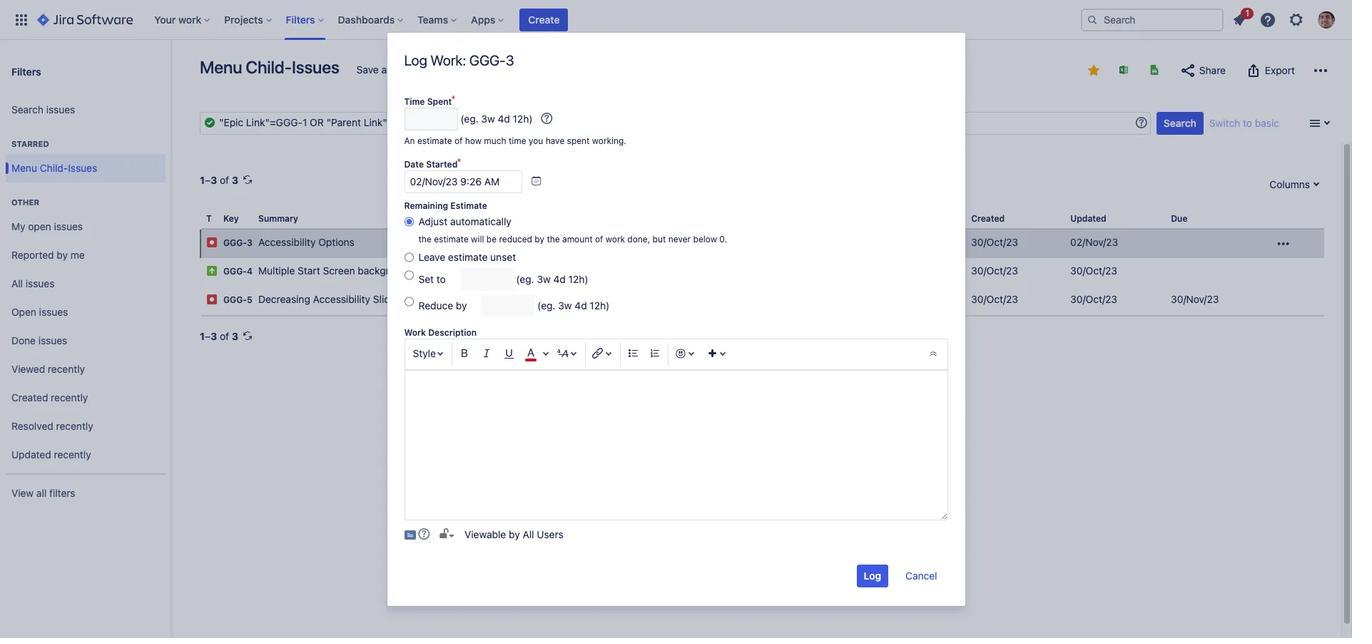 Task type: vqa. For each thing, say whether or not it's contained in the screenshot.
(EG. related to by
yes



Task type: locate. For each thing, give the bounding box(es) containing it.
0 vertical spatial 12h)
[[513, 112, 533, 125]]

menu child-issues link
[[6, 154, 166, 183]]

1 vertical spatial 3w
[[537, 273, 551, 285]]

different
[[436, 265, 475, 277]]

improvement image
[[206, 266, 218, 277]]

updated down resolved
[[11, 449, 51, 461]]

0 vertical spatial child-
[[246, 57, 292, 77]]

0 horizontal spatial to
[[437, 273, 446, 285]]

0 horizontal spatial issues
[[68, 162, 97, 174]]

0 vertical spatial search
[[11, 103, 43, 115]]

ggg- down key
[[223, 238, 247, 248]]

remaining estimate
[[404, 200, 487, 211]]

game
[[478, 265, 503, 277]]

4d up much
[[498, 112, 510, 125]]

of up key
[[220, 174, 229, 186]]

updated recently link
[[6, 441, 166, 470]]

menu
[[200, 57, 242, 77], [11, 162, 37, 174]]

speed
[[402, 293, 431, 306]]

1 vertical spatial menu
[[11, 162, 37, 174]]

all inside the other group
[[11, 277, 23, 289]]

0 vertical spatial small image
[[1088, 65, 1100, 76]]

0 horizontal spatial 3w
[[481, 112, 495, 125]]

3 up 4
[[247, 238, 252, 248]]

by right viewable
[[509, 528, 520, 541]]

(eg. for to
[[516, 273, 534, 285]]

an
[[404, 135, 415, 146]]

(eg.
[[461, 112, 479, 125], [516, 273, 534, 285], [537, 299, 556, 312]]

get local help about wiki markup help image
[[418, 528, 430, 540]]

but
[[653, 234, 666, 244]]

working.
[[592, 135, 626, 146]]

3 up t
[[211, 174, 217, 186]]

12h) down work
[[590, 299, 610, 312]]

work
[[606, 234, 625, 244]]

search inside button
[[1164, 117, 1197, 129]]

estimate for an
[[417, 135, 452, 146]]

updated recently
[[11, 449, 91, 461]]

my
[[11, 220, 25, 232]]

by left me on the left of the page
[[57, 249, 68, 261]]

0 vertical spatial menu child-issues
[[200, 57, 339, 77]]

30/nov/23
[[1171, 293, 1219, 306]]

search up "starred"
[[11, 103, 43, 115]]

small image left open in microsoft excel image on the top of the page
[[1088, 65, 1100, 76]]

adjust automatically the estimate will be reduced by the amount of work done, but never below 0.
[[419, 215, 727, 244]]

1 vertical spatial 4d
[[553, 273, 566, 285]]

4d right states
[[553, 273, 566, 285]]

Work Description text field
[[404, 370, 948, 521]]

view all filters
[[11, 487, 75, 499]]

0 vertical spatial 3w
[[481, 112, 495, 125]]

12h) down amount
[[569, 273, 588, 285]]

1 horizontal spatial to
[[1243, 117, 1252, 129]]

1 vertical spatial to
[[437, 273, 446, 285]]

decreasing accessibility slider speed link
[[258, 293, 431, 306]]

1
[[1246, 7, 1250, 18], [200, 174, 205, 186], [200, 331, 205, 343]]

5
[[247, 295, 252, 306]]

0 vertical spatial estimate
[[417, 135, 452, 146]]

spent
[[427, 96, 452, 107]]

– down improvement icon
[[205, 331, 211, 343]]

date started
[[404, 159, 458, 169]]

4d for by
[[575, 299, 587, 312]]

recently
[[48, 363, 85, 375], [51, 391, 88, 404], [56, 420, 93, 432], [54, 449, 91, 461]]

ggg-
[[469, 52, 506, 68], [223, 238, 247, 248], [223, 266, 247, 277], [223, 295, 247, 306]]

ggg- right improvement icon
[[223, 266, 247, 277]]

start
[[298, 265, 320, 277]]

1 vertical spatial estimate
[[434, 234, 469, 244]]

2 vertical spatial 4d
[[575, 299, 587, 312]]

updated inside the other group
[[11, 449, 51, 461]]

automatically
[[450, 215, 512, 227]]

bug image down t
[[206, 237, 218, 248]]

estimate inside adjust automatically the estimate will be reduced by the amount of work done, but never below 0.
[[434, 234, 469, 244]]

2 – from the top
[[205, 331, 211, 343]]

2 1 – 3 of 3 from the top
[[200, 331, 238, 343]]

3 down primary 'element'
[[506, 52, 514, 68]]

–
[[205, 174, 211, 186], [205, 331, 211, 343]]

(eg. 3w 4d 12h) for reduce by
[[537, 299, 610, 312]]

1 horizontal spatial created
[[971, 213, 1005, 224]]

1 vertical spatial created
[[11, 391, 48, 404]]

0 horizontal spatial created
[[11, 391, 48, 404]]

switch to basic link
[[1210, 117, 1280, 129]]

ggg-5 link
[[223, 295, 252, 306]]

1 horizontal spatial menu
[[200, 57, 242, 77]]

share link
[[1173, 59, 1233, 82]]

created inside the other group
[[11, 391, 48, 404]]

1 vertical spatial 1
[[200, 174, 205, 186]]

(eg. 3w 4d 12h) for set to
[[516, 273, 588, 285]]

0 vertical spatial all
[[11, 277, 23, 289]]

2 vertical spatial 12h)
[[590, 299, 610, 312]]

1 vertical spatial updated
[[11, 449, 51, 461]]

all up open
[[11, 277, 23, 289]]

to for switch
[[1243, 117, 1252, 129]]

recently down the viewed recently link
[[51, 391, 88, 404]]

1 inside create banner
[[1246, 7, 1250, 18]]

1 vertical spatial accessibility
[[313, 293, 370, 306]]

estimate up date started
[[417, 135, 452, 146]]

1 vertical spatial menu child-issues
[[11, 162, 97, 174]]

all
[[11, 277, 23, 289], [523, 528, 534, 541]]

to
[[1243, 117, 1252, 129], [437, 273, 446, 285]]

estimate up 'leave estimate unset'
[[434, 234, 469, 244]]

work description
[[404, 327, 477, 338]]

accessibility down screen
[[313, 293, 370, 306]]

ggg- inside ggg-4 multiple start screen backgrounds for different game states
[[223, 266, 247, 277]]

bug image left the ggg-5 'link'
[[206, 294, 218, 306]]

spent
[[567, 135, 590, 146]]

1 horizontal spatial issues
[[292, 57, 339, 77]]

ggg-5 decreasing accessibility slider speed
[[223, 293, 431, 306]]

0 horizontal spatial menu
[[11, 162, 37, 174]]

1 horizontal spatial 12h)
[[569, 273, 588, 285]]

done,
[[628, 234, 650, 244]]

all
[[36, 487, 47, 499]]

0 horizontal spatial the
[[419, 234, 432, 244]]

0 vertical spatial menu
[[200, 57, 242, 77]]

1 – 3 of 3 down the ggg-5 'link'
[[200, 331, 238, 343]]

estimate up different at the top left
[[448, 251, 488, 263]]

jira software image
[[37, 11, 133, 28], [37, 11, 133, 28]]

states
[[506, 265, 534, 277]]

2 vertical spatial (eg.
[[537, 299, 556, 312]]

by right reduced
[[535, 234, 545, 244]]

my open issues
[[11, 220, 83, 232]]

1 horizontal spatial search
[[1164, 117, 1197, 129]]

by for viewable by all users
[[509, 528, 520, 541]]

be
[[487, 234, 497, 244]]

open issues
[[11, 306, 68, 318]]

the left amount
[[547, 234, 560, 244]]

3w up much
[[481, 112, 495, 125]]

30/oct/23
[[971, 236, 1018, 248], [971, 265, 1018, 277], [1071, 265, 1118, 277], [971, 293, 1018, 306], [1071, 293, 1118, 306]]

2 horizontal spatial 3w
[[558, 299, 572, 312]]

by right reduce
[[456, 299, 467, 312]]

0 vertical spatial to
[[1243, 117, 1252, 129]]

1 – 3 of 3 up t
[[200, 174, 238, 186]]

save as
[[357, 64, 392, 76]]

1 vertical spatial child-
[[40, 162, 68, 174]]

me
[[71, 249, 85, 261]]

issues for done issues
[[38, 334, 67, 347]]

issues left save
[[292, 57, 339, 77]]

search left switch
[[1164, 117, 1197, 129]]

1 vertical spatial 1 – 3 of 3
[[200, 331, 238, 343]]

menu child-issues inside menu child-issues link
[[11, 162, 97, 174]]

recently for viewed recently
[[48, 363, 85, 375]]

view
[[11, 487, 34, 499]]

1 vertical spatial –
[[205, 331, 211, 343]]

0 vertical spatial bug image
[[206, 237, 218, 248]]

of inside adjust automatically the estimate will be reduced by the amount of work done, but never below 0.
[[595, 234, 603, 244]]

– up t
[[205, 174, 211, 186]]

switch to basic
[[1210, 117, 1280, 129]]

0 vertical spatial –
[[205, 174, 211, 186]]

3 down the ggg-5 'link'
[[232, 331, 238, 343]]

never
[[668, 234, 691, 244]]

0 horizontal spatial updated
[[11, 449, 51, 461]]

30/oct/23 for accessibility options
[[971, 236, 1018, 248]]

1 horizontal spatial 3w
[[537, 273, 551, 285]]

amount
[[562, 234, 593, 244]]

search
[[11, 103, 43, 115], [1164, 117, 1197, 129]]

small image right get local help about wiki markup help icon at the bottom of the page
[[438, 528, 449, 540]]

02/nov/23
[[1071, 236, 1118, 248]]

switch
[[1210, 117, 1240, 129]]

details
[[406, 64, 438, 76]]

select a date image
[[530, 175, 542, 187]]

3w down amount
[[558, 299, 572, 312]]

4d down amount
[[575, 299, 587, 312]]

reported by me link
[[6, 241, 166, 270]]

by inside the other group
[[57, 249, 68, 261]]

to right set
[[437, 273, 446, 285]]

0 horizontal spatial menu child-issues
[[11, 162, 97, 174]]

1 horizontal spatial (eg.
[[516, 273, 534, 285]]

0 vertical spatial updated
[[1071, 213, 1107, 224]]

1 vertical spatial small image
[[438, 528, 449, 540]]

0 vertical spatial (eg.
[[461, 112, 479, 125]]

open issues link
[[6, 298, 166, 327]]

ggg- inside ggg-3 accessibility options
[[223, 238, 247, 248]]

2 horizontal spatial 12h)
[[590, 299, 610, 312]]

None text field
[[404, 170, 522, 193], [481, 294, 535, 317], [404, 170, 522, 193], [481, 294, 535, 317]]

users
[[537, 528, 564, 541]]

ggg- inside ggg-5 decreasing accessibility slider speed
[[223, 295, 247, 306]]

2 vertical spatial (eg. 3w 4d 12h)
[[537, 299, 610, 312]]

search issues
[[11, 103, 75, 115]]

bug image for decreasing accessibility slider speed
[[206, 294, 218, 306]]

reported
[[11, 249, 54, 261]]

2 horizontal spatial (eg.
[[537, 299, 556, 312]]

updated up 02/nov/23 at top
[[1071, 213, 1107, 224]]

done
[[11, 334, 36, 347]]

cancel
[[906, 570, 937, 582]]

2 horizontal spatial 4d
[[575, 299, 587, 312]]

small image
[[1088, 65, 1100, 76], [438, 528, 449, 540]]

created recently link
[[6, 384, 166, 412]]

ggg- for multiple start screen backgrounds for different game states
[[223, 266, 247, 277]]

time
[[404, 96, 425, 107]]

0 horizontal spatial search
[[11, 103, 43, 115]]

4d for to
[[553, 273, 566, 285]]

0 vertical spatial 1
[[1246, 7, 1250, 18]]

2 vertical spatial 3w
[[558, 299, 572, 312]]

bug image for accessibility options
[[206, 237, 218, 248]]

0 vertical spatial created
[[971, 213, 1005, 224]]

backgrounds
[[358, 265, 418, 277]]

primary element
[[9, 0, 1081, 40]]

1 – from the top
[[205, 174, 211, 186]]

2 bug image from the top
[[206, 294, 218, 306]]

1 horizontal spatial the
[[547, 234, 560, 244]]

None submit
[[857, 565, 889, 588]]

issues down search issues link
[[68, 162, 97, 174]]

resolved recently link
[[6, 412, 166, 441]]

created
[[971, 213, 1005, 224], [11, 391, 48, 404]]

0 horizontal spatial all
[[11, 277, 23, 289]]

1 horizontal spatial 4d
[[553, 273, 566, 285]]

recently up created recently
[[48, 363, 85, 375]]

1 vertical spatial 12h)
[[569, 273, 588, 285]]

0 horizontal spatial 4d
[[498, 112, 510, 125]]

1 vertical spatial (eg.
[[516, 273, 534, 285]]

None text field
[[404, 107, 458, 130], [200, 112, 1151, 135], [460, 268, 514, 291], [404, 107, 458, 130], [200, 112, 1151, 135], [460, 268, 514, 291]]

1 vertical spatial search
[[1164, 117, 1197, 129]]

updated for updated recently
[[11, 449, 51, 461]]

of down the ggg-5 'link'
[[220, 331, 229, 343]]

all left users
[[523, 528, 534, 541]]

ggg- down 'ggg-4' link
[[223, 295, 247, 306]]

by for reported by me
[[57, 249, 68, 261]]

how
[[465, 135, 482, 146]]

by for reduce by
[[456, 299, 467, 312]]

1 horizontal spatial menu child-issues
[[200, 57, 339, 77]]

1 vertical spatial all
[[523, 528, 534, 541]]

1 vertical spatial (eg. 3w 4d 12h)
[[516, 273, 588, 285]]

0 vertical spatial (eg. 3w 4d 12h)
[[461, 112, 533, 125]]

accessibility down the summary at the top left
[[258, 236, 316, 248]]

1 horizontal spatial updated
[[1071, 213, 1107, 224]]

set to
[[419, 273, 446, 285]]

accessibility options link
[[258, 236, 355, 248]]

1 vertical spatial bug image
[[206, 294, 218, 306]]

of left work
[[595, 234, 603, 244]]

1 vertical spatial issues
[[68, 162, 97, 174]]

(eg. 3w 4d 12h)
[[461, 112, 533, 125], [516, 273, 588, 285], [537, 299, 610, 312]]

recently down resolved recently link
[[54, 449, 91, 461]]

work
[[404, 327, 426, 338]]

the
[[419, 234, 432, 244], [547, 234, 560, 244]]

viewable by all users
[[465, 528, 564, 541]]

recently down the created recently link
[[56, 420, 93, 432]]

multiple
[[258, 265, 295, 277]]

bug image
[[206, 237, 218, 248], [206, 294, 218, 306]]

created for created
[[971, 213, 1005, 224]]

3w for set to
[[537, 273, 551, 285]]

12h) for set to
[[569, 273, 588, 285]]

recently for created recently
[[51, 391, 88, 404]]

1 bug image from the top
[[206, 237, 218, 248]]

the up leave
[[419, 234, 432, 244]]

issues inside starred group
[[68, 162, 97, 174]]

3 down improvement icon
[[211, 331, 217, 343]]

0 horizontal spatial child-
[[40, 162, 68, 174]]

3w right states
[[537, 273, 551, 285]]

recently for updated recently
[[54, 449, 91, 461]]

2 vertical spatial estimate
[[448, 251, 488, 263]]

0 vertical spatial 1 – 3 of 3
[[200, 174, 238, 186]]

viewable
[[465, 528, 506, 541]]

accessibility
[[258, 236, 316, 248], [313, 293, 370, 306]]

to left basic
[[1243, 117, 1252, 129]]

other group
[[6, 183, 166, 474]]

12h) up time
[[513, 112, 533, 125]]



Task type: describe. For each thing, give the bounding box(es) containing it.
ggg-4 link
[[223, 266, 253, 277]]

basic
[[1255, 117, 1280, 129]]

decreasing
[[258, 293, 310, 306]]

log work: ggg-3
[[404, 52, 514, 68]]

open in google sheets image
[[1149, 64, 1160, 76]]

started
[[426, 159, 458, 169]]

ggg-4 multiple start screen backgrounds for different game states
[[223, 265, 534, 277]]

cancel link
[[898, 564, 945, 587]]

share
[[1199, 64, 1226, 76]]

leave
[[419, 251, 445, 263]]

0 horizontal spatial 12h)
[[513, 112, 533, 125]]

Leave estimate unset radio
[[404, 250, 414, 264]]

due
[[1171, 213, 1188, 224]]

child- inside starred group
[[40, 162, 68, 174]]

ggg-3 accessibility options
[[223, 236, 355, 248]]

time
[[509, 135, 526, 146]]

unset
[[490, 251, 516, 263]]

description
[[428, 327, 477, 338]]

adjust
[[419, 215, 448, 227]]

summary
[[258, 213, 298, 224]]

viewed recently
[[11, 363, 85, 375]]

my open issues link
[[6, 213, 166, 241]]

0.
[[720, 234, 727, 244]]

starred
[[11, 139, 49, 148]]

menu inside starred group
[[11, 162, 37, 174]]

1 horizontal spatial small image
[[1088, 65, 1100, 76]]

details link
[[406, 64, 438, 76]]

will
[[471, 234, 484, 244]]

1 1 – 3 of 3 from the top
[[200, 174, 238, 186]]

create banner
[[0, 0, 1352, 40]]

viewed recently link
[[6, 355, 166, 384]]

options
[[318, 236, 355, 248]]

ggg-3 link
[[223, 238, 252, 248]]

open in microsoft excel image
[[1118, 64, 1130, 76]]

remaining
[[404, 200, 448, 211]]

date
[[404, 159, 424, 169]]

ggg- right work:
[[469, 52, 506, 68]]

reduced
[[499, 234, 532, 244]]

0 vertical spatial accessibility
[[258, 236, 316, 248]]

to for set
[[437, 273, 446, 285]]

issues for open issues
[[39, 306, 68, 318]]

multiple start screen backgrounds for different game states link
[[258, 265, 534, 277]]

Set to radio
[[404, 268, 414, 282]]

30/oct/23 for multiple start screen backgrounds for different game states
[[971, 265, 1018, 277]]

0 vertical spatial issues
[[292, 57, 339, 77]]

Search field
[[1081, 8, 1224, 31]]

3 inside ggg-3 accessibility options
[[247, 238, 252, 248]]

save as button
[[349, 59, 399, 81]]

1 horizontal spatial child-
[[246, 57, 292, 77]]

as
[[381, 64, 392, 76]]

reduce
[[419, 299, 453, 312]]

created for created recently
[[11, 391, 48, 404]]

filters
[[49, 487, 75, 499]]

t
[[206, 213, 212, 224]]

viewed
[[11, 363, 45, 375]]

0 vertical spatial 4d
[[498, 112, 510, 125]]

1 the from the left
[[419, 234, 432, 244]]

search for search
[[1164, 117, 1197, 129]]

open
[[28, 220, 51, 232]]

0 horizontal spatial (eg.
[[461, 112, 479, 125]]

create button
[[520, 8, 568, 31]]

leave estimate unset
[[419, 251, 516, 263]]

search for search issues
[[11, 103, 43, 115]]

2 vertical spatial 1
[[200, 331, 205, 343]]

get local help about logging work image
[[541, 112, 553, 124]]

3w for reduce by
[[558, 299, 572, 312]]

estimate for leave
[[448, 251, 488, 263]]

ggg- for accessibility options
[[223, 238, 247, 248]]

search image
[[1087, 14, 1098, 25]]

key
[[223, 213, 239, 224]]

(eg. for by
[[537, 299, 556, 312]]

starred group
[[6, 124, 166, 187]]

done issues
[[11, 334, 67, 347]]

all issues
[[11, 277, 55, 289]]

time spent
[[404, 96, 452, 107]]

4
[[247, 266, 253, 277]]

estimate
[[451, 200, 487, 211]]

updated for updated
[[1071, 213, 1107, 224]]

resolved recently
[[11, 420, 93, 432]]

12h) for reduce by
[[590, 299, 610, 312]]

an estimate of how much time you have spent working.
[[404, 135, 626, 146]]

0 horizontal spatial small image
[[438, 528, 449, 540]]

screen
[[323, 265, 355, 277]]

2 the from the left
[[547, 234, 560, 244]]

Adjust automatically radio
[[404, 214, 414, 229]]

have
[[546, 135, 565, 146]]

done issues link
[[6, 327, 166, 355]]

below
[[693, 234, 717, 244]]

reported by me
[[11, 249, 85, 261]]

for
[[420, 265, 433, 277]]

search button
[[1157, 112, 1204, 135]]

issues for all issues
[[26, 277, 55, 289]]

of left how
[[455, 135, 463, 146]]

search issues link
[[6, 96, 166, 124]]

issues for search issues
[[46, 103, 75, 115]]

all issues link
[[6, 270, 166, 298]]

work:
[[431, 52, 466, 68]]

30/oct/23 for decreasing accessibility slider speed
[[971, 293, 1018, 306]]

columns button
[[1263, 173, 1325, 196]]

style
[[413, 347, 436, 359]]

log
[[404, 52, 427, 68]]

ggg- for decreasing accessibility slider speed
[[223, 295, 247, 306]]

filters
[[11, 65, 41, 77]]

by inside adjust automatically the estimate will be reduced by the amount of work done, but never below 0.
[[535, 234, 545, 244]]

columns
[[1270, 178, 1310, 191]]

Reduce by radio
[[404, 294, 414, 309]]

1 horizontal spatial all
[[523, 528, 534, 541]]

recently for resolved recently
[[56, 420, 93, 432]]

slider
[[373, 293, 400, 306]]

3 up key
[[232, 174, 238, 186]]

you
[[529, 135, 543, 146]]

style link
[[409, 343, 450, 366]]



